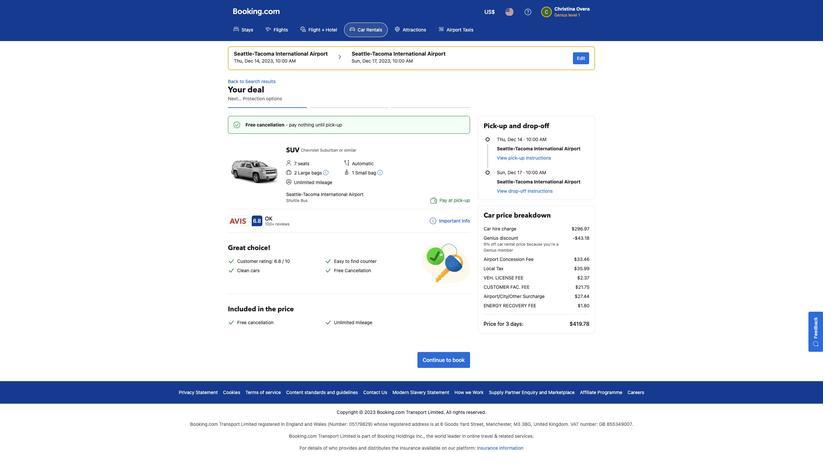Task type: vqa. For each thing, say whether or not it's contained in the screenshot.


Task type: locate. For each thing, give the bounding box(es) containing it.
free down protection
[[246, 122, 256, 127]]

yard
[[460, 421, 470, 427]]

registered left england
[[258, 421, 280, 427]]

1 horizontal spatial pick-
[[454, 197, 465, 203]]

2 horizontal spatial the
[[427, 433, 434, 439]]

the
[[266, 305, 276, 314], [427, 433, 434, 439], [392, 445, 399, 451]]

work
[[473, 389, 484, 395]]

1 vertical spatial sun,
[[497, 170, 507, 175]]

dec left 17
[[508, 170, 517, 175]]

0 vertical spatial unlimited mileage
[[294, 180, 333, 185]]

view for view pick-up instructions
[[497, 155, 508, 161]]

at left 6
[[435, 421, 440, 427]]

limited down terms
[[241, 421, 257, 427]]

seattle-tacoma international airport group
[[234, 50, 328, 64], [352, 50, 446, 64]]

6.8 left /
[[275, 258, 281, 264]]

license
[[496, 275, 515, 280]]

0 vertical spatial car
[[358, 27, 365, 32]]

2 vertical spatial pick-
[[454, 197, 465, 203]]

1 horizontal spatial in
[[281, 421, 285, 427]]

for details of who provides and distributes the insurance available on our platform: insurance information
[[300, 445, 524, 451]]

view down sun, dec 17 · 10:00 am
[[497, 188, 508, 194]]

and left 'wales'
[[305, 421, 313, 427]]

limited for registered
[[241, 421, 257, 427]]

instructions up breakdown
[[528, 188, 553, 194]]

to for easy to find counter
[[346, 258, 350, 264]]

seattle-
[[234, 51, 255, 57], [352, 51, 373, 57], [497, 146, 516, 151], [497, 179, 516, 184], [286, 192, 303, 197]]

1 horizontal spatial mileage
[[356, 320, 373, 325]]

service
[[266, 389, 281, 395]]

free for free cancellation
[[237, 320, 247, 325]]

1 vertical spatial limited
[[340, 433, 356, 439]]

2 registered from the left
[[389, 421, 411, 427]]

free down easy
[[334, 268, 344, 273]]

1 horizontal spatial off
[[521, 188, 527, 194]]

book
[[453, 357, 465, 363]]

1 horizontal spatial of
[[324, 445, 328, 451]]

am down 'pick-up location' element
[[289, 58, 296, 64]]

1 view from the top
[[497, 155, 508, 161]]

affiliate
[[581, 389, 597, 395]]

booking.com for registered
[[190, 421, 218, 427]]

off inside genius discount 9% off car rental price because you're a genius member
[[491, 242, 497, 247]]

thu, left 14,
[[234, 58, 244, 64]]

statement right privacy
[[196, 389, 218, 395]]

instructions up sun, dec 17 · 10:00 am
[[526, 155, 552, 161]]

careers link
[[628, 389, 645, 396]]

and right standards at bottom left
[[327, 389, 335, 395]]

0 vertical spatial the
[[266, 305, 276, 314]]

10:00
[[276, 58, 288, 64], [393, 58, 405, 64], [527, 136, 539, 142], [526, 170, 538, 175]]

tacoma inside seattle-tacoma international airport sun, dec 17, 2023, 10:00 am
[[373, 51, 392, 57]]

pick- up 17
[[509, 155, 520, 161]]

1 vertical spatial at
[[435, 421, 440, 427]]

great choice!
[[228, 243, 271, 252]]

0 vertical spatial 1
[[579, 13, 581, 18]]

0 vertical spatial booking.com
[[377, 409, 405, 415]]

flights link
[[260, 23, 294, 37]]

off left "car"
[[491, 242, 497, 247]]

tacoma for shuttle bus
[[303, 192, 320, 197]]

international for sun, dec 17, 2023, 10:00 am
[[394, 51, 427, 57]]

mileage
[[316, 180, 333, 185], [356, 320, 373, 325]]

flights
[[274, 27, 288, 32]]

tooltip arial label image for 2 large bags
[[324, 170, 329, 175]]

0 vertical spatial view
[[497, 155, 508, 161]]

1 vertical spatial is
[[357, 433, 361, 439]]

free down included
[[237, 320, 247, 325]]

1 vertical spatial fee
[[522, 284, 530, 290]]

2023,
[[262, 58, 274, 64], [379, 58, 392, 64]]

1 statement from the left
[[196, 389, 218, 395]]

or
[[339, 148, 343, 153]]

related
[[499, 433, 514, 439]]

0 vertical spatial to
[[240, 78, 244, 84]]

0 horizontal spatial 6.8
[[253, 218, 261, 224]]

international for thu, dec 14, 2023, 10:00 am
[[276, 51, 309, 57]]

1 vertical spatial seattle-tacoma international airport
[[497, 179, 581, 184]]

05179829)
[[349, 421, 373, 427]]

tacoma up 14,
[[255, 51, 275, 57]]

up up sun, dec 17 · 10:00 am
[[520, 155, 525, 161]]

to for continue to book
[[447, 357, 452, 363]]

seattle- down sun, dec 17 · 10:00 am
[[497, 179, 516, 184]]

6
[[441, 421, 444, 427]]

1 vertical spatial off
[[521, 188, 527, 194]]

+
[[322, 27, 325, 32]]

instructions
[[526, 155, 552, 161], [528, 188, 553, 194]]

0 horizontal spatial sun,
[[352, 58, 362, 64]]

seattle-tacoma international airport up view pick-up instructions
[[497, 146, 581, 151]]

limited up provides
[[340, 433, 356, 439]]

airport
[[447, 27, 462, 32], [310, 51, 328, 57], [428, 51, 446, 57], [565, 146, 581, 151], [565, 179, 581, 184], [349, 192, 364, 197], [484, 256, 499, 262]]

2023, for seattle-tacoma international airport sun, dec 17, 2023, 10:00 am
[[379, 58, 392, 64]]

hire
[[493, 226, 501, 231]]

-$43.18
[[573, 235, 590, 241]]

· right 14
[[524, 136, 526, 142]]

0 vertical spatial sun,
[[352, 58, 362, 64]]

fee down surcharge
[[529, 303, 537, 308]]

car left rentals
[[358, 27, 365, 32]]

seattle- inside 'seattle-tacoma international airport thu, dec 14, 2023, 10:00 am'
[[234, 51, 255, 57]]

0 vertical spatial unlimited
[[294, 180, 315, 185]]

to inside back to search results your deal next… protection options
[[240, 78, 244, 84]]

2 2023, from the left
[[379, 58, 392, 64]]

am right 17
[[540, 170, 547, 175]]

view inside button
[[497, 188, 508, 194]]

attractions link
[[390, 23, 432, 37]]

thu, down pick-
[[497, 136, 507, 142]]

1 left small
[[352, 170, 354, 176]]

sun, left 17
[[497, 170, 507, 175]]

us
[[382, 389, 388, 395]]

to for back to search results your deal next… protection options
[[240, 78, 244, 84]]

car for car rentals
[[358, 27, 365, 32]]

pick- right the pay
[[454, 197, 465, 203]]

and down part
[[359, 445, 367, 451]]

holdings
[[396, 433, 415, 439]]

genius down christina
[[555, 13, 568, 18]]

/
[[283, 258, 284, 264]]

0 vertical spatial drop-
[[523, 122, 541, 130]]

0 horizontal spatial the
[[266, 305, 276, 314]]

0 horizontal spatial is
[[357, 433, 361, 439]]

flight
[[309, 27, 321, 32]]

0 horizontal spatial statement
[[196, 389, 218, 395]]

view up sun, dec 17 · 10:00 am
[[497, 155, 508, 161]]

1 vertical spatial transport
[[219, 421, 240, 427]]

limited for is
[[340, 433, 356, 439]]

seattle-tacoma international airport group down attractions link at the top of page
[[352, 50, 446, 64]]

am inside seattle-tacoma international airport sun, dec 17, 2023, 10:00 am
[[406, 58, 413, 64]]

0 horizontal spatial limited
[[241, 421, 257, 427]]

2 seattle-tacoma international airport from the top
[[497, 179, 581, 184]]

because
[[527, 242, 543, 247]]

the right 'inc.,'
[[427, 433, 434, 439]]

0 vertical spatial 6.8
[[253, 218, 261, 224]]

2 horizontal spatial in
[[463, 433, 466, 439]]

airport inside seattle-tacoma international airport shuttle bus
[[349, 192, 364, 197]]

1 horizontal spatial is
[[431, 421, 434, 427]]

-
[[286, 122, 288, 127], [573, 235, 575, 241]]

am inside 'seattle-tacoma international airport thu, dec 14, 2023, 10:00 am'
[[289, 58, 296, 64]]

0 vertical spatial at
[[449, 197, 453, 203]]

customer fac. fee
[[484, 284, 530, 290]]

2 vertical spatial the
[[392, 445, 399, 451]]

view inside button
[[497, 155, 508, 161]]

seattle-tacoma international airport up view drop-off instructions
[[497, 179, 581, 184]]

edit
[[578, 55, 586, 61]]

copyright © 2023 booking.com transport limited. all rights reserved.
[[337, 409, 487, 415]]

free for free cancellation
[[334, 268, 344, 273]]

2 vertical spatial to
[[447, 357, 452, 363]]

car for car price breakdown
[[484, 211, 495, 220]]

of right terms
[[260, 389, 264, 395]]

transport up address
[[406, 409, 427, 415]]

of right part
[[372, 433, 376, 439]]

2 horizontal spatial to
[[447, 357, 452, 363]]

inc.,
[[416, 433, 425, 439]]

0 vertical spatial genius
[[555, 13, 568, 18]]

veh. license fee
[[484, 275, 524, 280]]

tacoma for sun, dec 17, 2023, 10:00 am
[[373, 51, 392, 57]]

bag
[[369, 170, 377, 176]]

off up the thu, dec 14 · 10:00 am
[[541, 122, 550, 130]]

of
[[260, 389, 264, 395], [372, 433, 376, 439], [324, 445, 328, 451]]

drop-off date element
[[352, 58, 446, 64]]

seats
[[298, 161, 310, 166]]

suv chevrolet suburban or similar
[[286, 146, 357, 155]]

2 vertical spatial off
[[491, 242, 497, 247]]

2 horizontal spatial booking.com
[[377, 409, 405, 415]]

deal
[[248, 84, 264, 95]]

seattle- down car rentals link at the top of the page
[[352, 51, 373, 57]]

2
[[294, 170, 297, 176]]

christina
[[555, 6, 576, 12]]

genius inside christina overa genius level 1
[[555, 13, 568, 18]]

cancellation down the included in the price
[[248, 320, 274, 325]]

2 horizontal spatial price
[[517, 242, 526, 247]]

car up hire
[[484, 211, 495, 220]]

in left online
[[463, 433, 466, 439]]

$27.44
[[575, 293, 590, 299]]

international up drop-off date 'element'
[[394, 51, 427, 57]]

seattle-tacoma international airport group up results
[[234, 50, 328, 64]]

· right 17
[[524, 170, 525, 175]]

- down $296.97
[[573, 235, 575, 241]]

off down sun, dec 17 · 10:00 am
[[521, 188, 527, 194]]

seattle- for sun, dec 17, 2023, 10:00 am
[[352, 51, 373, 57]]

1 vertical spatial genius
[[484, 235, 499, 241]]

1 vertical spatial price
[[517, 242, 526, 247]]

instructions inside button
[[528, 188, 553, 194]]

0 horizontal spatial -
[[286, 122, 288, 127]]

2023, inside 'seattle-tacoma international airport thu, dec 14, 2023, 10:00 am'
[[262, 58, 274, 64]]

0 horizontal spatial 1
[[352, 170, 354, 176]]

1 horizontal spatial unlimited mileage
[[334, 320, 373, 325]]

0 vertical spatial thu,
[[234, 58, 244, 64]]

10:00 inside 'seattle-tacoma international airport thu, dec 14, 2023, 10:00 am'
[[276, 58, 288, 64]]

transport up who at the bottom of the page
[[318, 433, 339, 439]]

1 seattle-tacoma international airport group from the left
[[234, 50, 328, 64]]

platform:
[[457, 445, 476, 451]]

0 horizontal spatial 2023,
[[262, 58, 274, 64]]

0 horizontal spatial at
[[435, 421, 440, 427]]

find
[[351, 258, 359, 264]]

the down booking
[[392, 445, 399, 451]]

2023, right 14,
[[262, 58, 274, 64]]

1 horizontal spatial limited
[[340, 433, 356, 439]]

tacoma up bus
[[303, 192, 320, 197]]

booking.com down privacy statement link
[[190, 421, 218, 427]]

1 vertical spatial free
[[334, 268, 344, 273]]

0 vertical spatial -
[[286, 122, 288, 127]]

1 2023, from the left
[[262, 58, 274, 64]]

$33.46
[[575, 256, 590, 262]]

protection
[[243, 96, 265, 101]]

2023, inside seattle-tacoma international airport sun, dec 17, 2023, 10:00 am
[[379, 58, 392, 64]]

6.8
[[253, 218, 261, 224], [275, 258, 281, 264]]

tacoma up view drop-off instructions
[[516, 179, 533, 184]]

up right until at the left top of the page
[[337, 122, 342, 127]]

2 vertical spatial booking.com
[[289, 433, 317, 439]]

fee for veh. license fee
[[516, 275, 524, 280]]

until
[[316, 122, 325, 127]]

to right the back
[[240, 78, 244, 84]]

seattle-tacoma international airport for sun, dec 17 · 10:00 am
[[497, 179, 581, 184]]

car left hire
[[484, 226, 492, 231]]

cancellation left the pay
[[257, 122, 285, 127]]

seattle- up shuttle
[[286, 192, 303, 197]]

am down "drop-off location" "element"
[[406, 58, 413, 64]]

international up pick-up date element
[[276, 51, 309, 57]]

1 vertical spatial unlimited
[[334, 320, 355, 325]]

tooltip arial label image
[[378, 170, 383, 175]]

statement up the limited.
[[428, 389, 450, 395]]

is left part
[[357, 433, 361, 439]]

fee for energy recovery fee
[[529, 303, 537, 308]]

is left 6
[[431, 421, 434, 427]]

dec left 14,
[[245, 58, 253, 64]]

in left england
[[281, 421, 285, 427]]

stays
[[242, 27, 253, 32]]

fee for customer fac. fee
[[522, 284, 530, 290]]

10:00 down "drop-off location" "element"
[[393, 58, 405, 64]]

and right enquiry
[[540, 389, 548, 395]]

instructions for view drop-off instructions
[[528, 188, 553, 194]]

price inside genius discount 9% off car rental price because you're a genius member
[[517, 242, 526, 247]]

1 horizontal spatial -
[[573, 235, 575, 241]]

next page is protection options note
[[228, 95, 471, 102]]

2 horizontal spatial transport
[[406, 409, 427, 415]]

tooltip arial label image
[[324, 170, 329, 175], [324, 170, 329, 175], [378, 170, 383, 175]]

instructions for view pick-up instructions
[[526, 155, 552, 161]]

dec left 17,
[[363, 58, 371, 64]]

how we work link
[[455, 389, 484, 396]]

1 horizontal spatial to
[[346, 258, 350, 264]]

transport down cookies button
[[219, 421, 240, 427]]

0 horizontal spatial booking.com
[[190, 421, 218, 427]]

6.8 element
[[252, 216, 263, 226]]

tax
[[497, 266, 504, 271]]

and up 14
[[510, 122, 522, 130]]

international down bags
[[321, 192, 348, 197]]

who
[[329, 445, 338, 451]]

1 vertical spatial car
[[484, 211, 495, 220]]

1 right the level
[[579, 13, 581, 18]]

1 horizontal spatial sun,
[[497, 170, 507, 175]]

1 vertical spatial mileage
[[356, 320, 373, 325]]

view pick-up instructions button
[[497, 155, 552, 161]]

easy
[[334, 258, 344, 264]]

back to search results link
[[228, 78, 471, 85]]

2 vertical spatial transport
[[318, 433, 339, 439]]

9%
[[484, 242, 490, 247]]

tacoma up view pick-up instructions
[[516, 146, 533, 151]]

drop- down 17
[[509, 188, 521, 194]]

skip to main content element
[[0, 0, 824, 41]]

sun, left 17,
[[352, 58, 362, 64]]

$21.75
[[576, 284, 590, 290]]

customer rating 6.8 ok element
[[265, 215, 290, 223]]

seattle- for thu, dec 14, 2023, 10:00 am
[[234, 51, 255, 57]]

of left who at the bottom of the page
[[324, 445, 328, 451]]

up up the thu, dec 14 · 10:00 am
[[499, 122, 508, 130]]

1 horizontal spatial thu,
[[497, 136, 507, 142]]

0 horizontal spatial off
[[491, 242, 497, 247]]

car inside skip to main content element
[[358, 27, 365, 32]]

genius up 9%
[[484, 235, 499, 241]]

1 horizontal spatial 2023,
[[379, 58, 392, 64]]

0 vertical spatial mileage
[[316, 180, 333, 185]]

airport taxis link
[[434, 23, 480, 37]]

0 horizontal spatial thu,
[[234, 58, 244, 64]]

fee
[[526, 256, 534, 262]]

1 horizontal spatial the
[[392, 445, 399, 451]]

1 horizontal spatial transport
[[318, 433, 339, 439]]

tacoma inside 'seattle-tacoma international airport thu, dec 14, 2023, 10:00 am'
[[255, 51, 275, 57]]

1 seattle-tacoma international airport from the top
[[497, 146, 581, 151]]

pay at pick-up
[[440, 197, 471, 203]]

0 horizontal spatial drop-
[[509, 188, 521, 194]]

0 vertical spatial free
[[246, 122, 256, 127]]

in up free cancellation
[[258, 305, 264, 314]]

flight + hotel
[[309, 27, 337, 32]]

registered up holdings
[[389, 421, 411, 427]]

airport taxis
[[447, 27, 474, 32]]

at right the pay
[[449, 197, 453, 203]]

1 horizontal spatial registered
[[389, 421, 411, 427]]

and inside content standards and guidelines link
[[327, 389, 335, 395]]

footer
[[0, 381, 824, 452]]

0 vertical spatial pick-
[[326, 122, 337, 127]]

airport inside skip to main content element
[[447, 27, 462, 32]]

1 vertical spatial drop-
[[509, 188, 521, 194]]

seattle- inside seattle-tacoma international airport shuttle bus
[[286, 192, 303, 197]]

international inside seattle-tacoma international airport shuttle bus
[[321, 192, 348, 197]]

booking.com up for
[[289, 433, 317, 439]]

drop- up the thu, dec 14 · 10:00 am
[[523, 122, 541, 130]]

unlimited mileage
[[294, 180, 333, 185], [334, 320, 373, 325]]

tacoma inside seattle-tacoma international airport shuttle bus
[[303, 192, 320, 197]]

taxis
[[463, 27, 474, 32]]

drop-off location element
[[352, 50, 446, 58]]

1 horizontal spatial 6.8
[[275, 258, 281, 264]]

modern
[[393, 389, 409, 395]]

fee up fac.
[[516, 275, 524, 280]]

pick-up date element
[[234, 58, 328, 64]]

1 horizontal spatial at
[[449, 197, 453, 203]]

suv
[[286, 146, 300, 155]]

1 horizontal spatial unlimited
[[334, 320, 355, 325]]

fee right fac.
[[522, 284, 530, 290]]

17,
[[373, 58, 378, 64]]

· for 14
[[524, 136, 526, 142]]

seattle- inside seattle-tacoma international airport sun, dec 17, 2023, 10:00 am
[[352, 51, 373, 57]]

6.8 left ok
[[253, 218, 261, 224]]

international inside 'seattle-tacoma international airport thu, dec 14, 2023, 10:00 am'
[[276, 51, 309, 57]]

kingdom.
[[549, 421, 570, 427]]

slavery
[[411, 389, 426, 395]]

1 horizontal spatial statement
[[428, 389, 450, 395]]

airport/city/other surcharge
[[484, 293, 545, 299]]

free for free cancellation - pay nothing until pick-up
[[246, 122, 256, 127]]

2 vertical spatial free
[[237, 320, 247, 325]]

to left 'book'
[[447, 357, 452, 363]]

1 horizontal spatial 1
[[579, 13, 581, 18]]

instructions inside button
[[526, 155, 552, 161]]

supply partner enquiry and marketplace
[[489, 389, 575, 395]]

up
[[499, 122, 508, 130], [337, 122, 342, 127], [520, 155, 525, 161], [465, 197, 471, 203]]

content standards and guidelines
[[286, 389, 358, 395]]

2 view from the top
[[497, 188, 508, 194]]

distributes
[[368, 445, 391, 451]]

2 horizontal spatial pick-
[[509, 155, 520, 161]]

clean
[[237, 268, 250, 273]]

international inside seattle-tacoma international airport sun, dec 17, 2023, 10:00 am
[[394, 51, 427, 57]]

1 vertical spatial of
[[372, 433, 376, 439]]

0 vertical spatial instructions
[[526, 155, 552, 161]]

1 vertical spatial instructions
[[528, 188, 553, 194]]

1 vertical spatial booking.com
[[190, 421, 218, 427]]

all
[[447, 409, 452, 415]]

seattle- down the stays link
[[234, 51, 255, 57]]

1 horizontal spatial price
[[497, 211, 513, 220]]

to left "find"
[[346, 258, 350, 264]]

for
[[300, 445, 307, 451]]

0 vertical spatial price
[[497, 211, 513, 220]]

0 vertical spatial off
[[541, 122, 550, 130]]

1
[[579, 13, 581, 18], [352, 170, 354, 176]]

booking.com up the whose
[[377, 409, 405, 415]]

tacoma up 17,
[[373, 51, 392, 57]]

content standards and guidelines link
[[286, 389, 358, 396]]

up up info
[[465, 197, 471, 203]]



Task type: describe. For each thing, give the bounding box(es) containing it.
your
[[228, 84, 246, 95]]

transport for and
[[219, 421, 240, 427]]

part
[[362, 433, 371, 439]]

airport concession fee
[[484, 256, 534, 262]]

0 horizontal spatial of
[[260, 389, 264, 395]]

2 vertical spatial genius
[[484, 248, 497, 253]]

shuttle
[[286, 198, 300, 203]]

transport for booking
[[318, 433, 339, 439]]

airport/city/other
[[484, 293, 522, 299]]

2 horizontal spatial of
[[372, 433, 376, 439]]

services.
[[515, 433, 534, 439]]

6.8 inside 6.8 element
[[253, 218, 261, 224]]

genius discount 9% off car rental price because you're a genius member
[[484, 235, 559, 253]]

tacoma for thu, dec 14, 2023, 10:00 am
[[255, 51, 275, 57]]

0 vertical spatial is
[[431, 421, 434, 427]]

sun, inside seattle-tacoma international airport sun, dec 17, 2023, 10:00 am
[[352, 58, 362, 64]]

10
[[285, 258, 290, 264]]

you're
[[544, 242, 556, 247]]

1 horizontal spatial drop-
[[523, 122, 541, 130]]

airport inside 'seattle-tacoma international airport thu, dec 14, 2023, 10:00 am'
[[310, 51, 328, 57]]

3bg,
[[522, 421, 533, 427]]

2 vertical spatial price
[[278, 305, 294, 314]]

chevrolet
[[301, 148, 319, 153]]

tooltip arial label image for 1 small bag
[[378, 170, 383, 175]]

affiliate programme link
[[581, 389, 623, 396]]

supply partner enquiry and marketplace link
[[489, 389, 575, 396]]

leader
[[448, 433, 461, 439]]

results
[[262, 78, 276, 84]]

booking.com for is
[[289, 433, 317, 439]]

suburban
[[320, 148, 338, 153]]

2023, for seattle-tacoma international airport thu, dec 14, 2023, 10:00 am
[[262, 58, 274, 64]]

booking
[[378, 433, 395, 439]]

options
[[266, 96, 282, 101]]

gb
[[600, 421, 606, 427]]

back to search results your deal next… protection options
[[228, 78, 282, 101]]

$2.37
[[578, 275, 590, 280]]

2 vertical spatial in
[[463, 433, 466, 439]]

england
[[286, 421, 303, 427]]

continue
[[423, 357, 445, 363]]

1 registered from the left
[[258, 421, 280, 427]]

up inside view pick-up instructions button
[[520, 155, 525, 161]]

cancellation for free cancellation
[[248, 320, 274, 325]]

flight + hotel link
[[295, 23, 343, 37]]

up inside product card group
[[465, 197, 471, 203]]

pick-up and drop-off
[[484, 122, 550, 130]]

booking.com transport limited registered in england and wales (number: 05179829) whose registered address is at 6 goods yard street, manchester, m3 3bg, united kingdom. vat number: gb 855349007.
[[190, 421, 634, 427]]

dec inside seattle-tacoma international airport sun, dec 17, 2023, 10:00 am
[[363, 58, 371, 64]]

sun, dec 17 · 10:00 am
[[497, 170, 547, 175]]

pay
[[289, 122, 297, 127]]

off inside button
[[521, 188, 527, 194]]

info
[[462, 218, 471, 224]]

next…
[[228, 96, 242, 101]]

car for car hire charge
[[484, 226, 492, 231]]

cancellation for free cancellation - pay nothing until pick-up
[[257, 122, 285, 127]]

important info
[[440, 218, 471, 224]]

booking.com transport limited is part of booking holdings inc., the world leader in online travel & related services.
[[289, 433, 534, 439]]

1 vertical spatial 6.8
[[275, 258, 281, 264]]

10:00 right 14
[[527, 136, 539, 142]]

drop- inside button
[[509, 188, 521, 194]]

dec left 14
[[508, 136, 517, 142]]

pay
[[440, 197, 448, 203]]

available
[[422, 445, 441, 451]]

address
[[412, 421, 429, 427]]

seattle- for shuttle bus
[[286, 192, 303, 197]]

view drop-off instructions button
[[497, 188, 553, 194]]

international up view pick-up instructions
[[534, 146, 564, 151]]

edit button
[[574, 52, 590, 64]]

seattle-tacoma international airport shuttle bus
[[286, 192, 364, 203]]

0 horizontal spatial pick-
[[326, 122, 337, 127]]

price
[[484, 321, 497, 327]]

1 vertical spatial in
[[281, 421, 285, 427]]

view for view drop-off instructions
[[497, 188, 508, 194]]

terms
[[246, 389, 259, 395]]

1 inside christina overa genius level 1
[[579, 13, 581, 18]]

concession
[[500, 256, 525, 262]]

2 seattle-tacoma international airport group from the left
[[352, 50, 446, 64]]

stays link
[[228, 23, 259, 37]]

programme
[[598, 389, 623, 395]]

us$
[[485, 9, 495, 15]]

surcharge
[[523, 293, 545, 299]]

terms of service
[[246, 389, 281, 395]]

ok 100+ reviews
[[265, 216, 290, 227]]

discount
[[500, 235, 519, 241]]

car rentals
[[358, 27, 383, 32]]

our
[[449, 445, 456, 451]]

energy
[[484, 303, 502, 308]]

modern slavery statement link
[[393, 389, 450, 396]]

insurance
[[478, 445, 498, 451]]

feedback
[[814, 317, 819, 338]]

us$ button
[[481, 4, 499, 20]]

veh.
[[484, 275, 495, 280]]

10:00 right 17
[[526, 170, 538, 175]]

airport inside seattle-tacoma international airport sun, dec 17, 2023, 10:00 am
[[428, 51, 446, 57]]

$43.18
[[575, 235, 590, 241]]

seattle-tacoma international airport thu, dec 14, 2023, 10:00 am
[[234, 51, 328, 64]]

2 statement from the left
[[428, 389, 450, 395]]

product card group
[[228, 136, 478, 227]]

contact us
[[364, 389, 388, 395]]

0 horizontal spatial in
[[258, 305, 264, 314]]

1 vertical spatial the
[[427, 433, 434, 439]]

bags
[[312, 170, 322, 176]]

mileage inside product card group
[[316, 180, 333, 185]]

0 vertical spatial transport
[[406, 409, 427, 415]]

&
[[495, 433, 498, 439]]

am right 14
[[540, 136, 547, 142]]

pick-up location element
[[234, 50, 328, 58]]

copyright
[[337, 409, 358, 415]]

seattle- down the thu, dec 14 · 10:00 am
[[497, 146, 516, 151]]

important info button
[[430, 218, 471, 224]]

affiliate programme
[[581, 389, 623, 395]]

2 horizontal spatial off
[[541, 122, 550, 130]]

unlimited mileage inside product card group
[[294, 180, 333, 185]]

world
[[435, 433, 447, 439]]

supplied by rc - avis image
[[228, 216, 249, 226]]

view pick-up instructions
[[497, 155, 552, 161]]

footer containing privacy statement
[[0, 381, 824, 452]]

$1.80
[[578, 303, 590, 308]]

1 inside product card group
[[352, 170, 354, 176]]

recovery
[[504, 303, 528, 308]]

international up view drop-off instructions
[[534, 179, 564, 184]]

manchester,
[[487, 421, 513, 427]]

2 large bags
[[294, 170, 322, 176]]

thu, inside 'seattle-tacoma international airport thu, dec 14, 2023, 10:00 am'
[[234, 58, 244, 64]]

marketplace
[[549, 389, 575, 395]]

international for shuttle bus
[[321, 192, 348, 197]]

modern slavery statement
[[393, 389, 450, 395]]

included
[[228, 305, 256, 314]]

privacy statement
[[179, 389, 218, 395]]

dec inside 'seattle-tacoma international airport thu, dec 14, 2023, 10:00 am'
[[245, 58, 253, 64]]

partner
[[505, 389, 521, 395]]

pick- inside product card group
[[454, 197, 465, 203]]

1 vertical spatial thu,
[[497, 136, 507, 142]]

how we work
[[455, 389, 484, 395]]

seattle-tacoma international airport for thu, dec 14 · 10:00 am
[[497, 146, 581, 151]]

contact us link
[[364, 389, 388, 396]]

10:00 inside seattle-tacoma international airport sun, dec 17, 2023, 10:00 am
[[393, 58, 405, 64]]

100+
[[265, 222, 275, 227]]

unlimited inside product card group
[[294, 180, 315, 185]]

pick- inside button
[[509, 155, 520, 161]]

1 vertical spatial unlimited mileage
[[334, 320, 373, 325]]

level
[[569, 13, 578, 18]]

at inside product card group
[[449, 197, 453, 203]]

car hire charge
[[484, 226, 517, 231]]

and inside supply partner enquiry and marketplace link
[[540, 389, 548, 395]]

· for 17
[[524, 170, 525, 175]]

large
[[298, 170, 311, 176]]

pick-
[[484, 122, 499, 130]]



